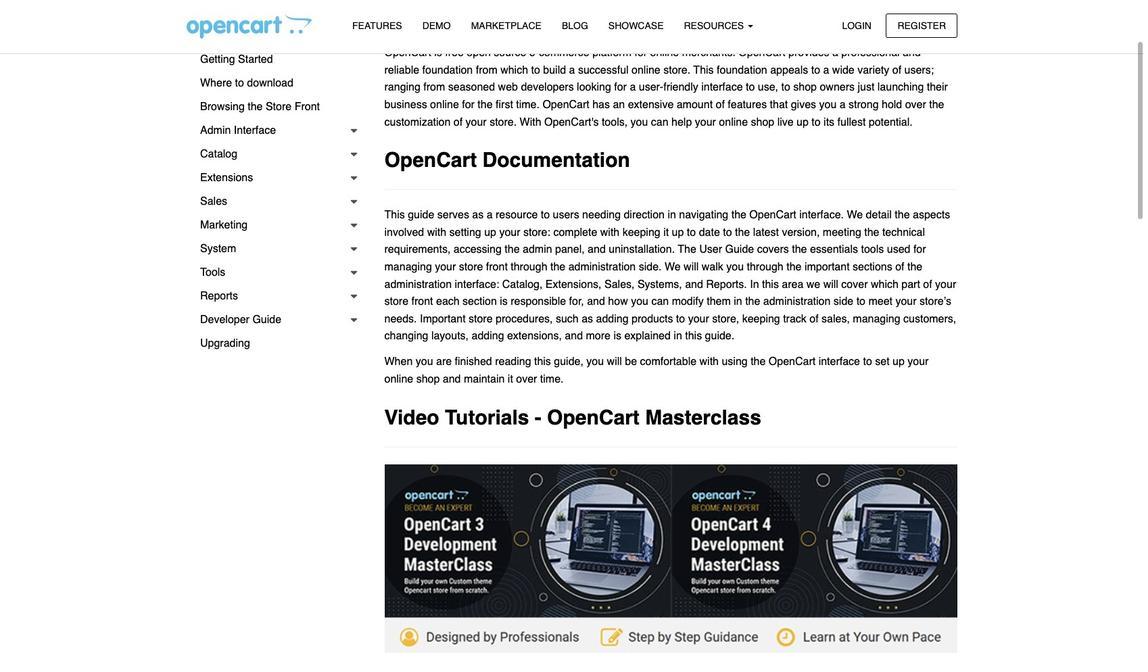 Task type: vqa. For each thing, say whether or not it's contained in the screenshot.
'Filezilla' to the top
no



Task type: describe. For each thing, give the bounding box(es) containing it.
0 vertical spatial from
[[476, 64, 498, 76]]

cover
[[842, 278, 868, 290]]

systems,
[[638, 278, 682, 290]]

to inside when you are finished reading this guide, you will be comfortable with using the opencart interface to set up your online shop and maintain it over time.
[[863, 356, 872, 368]]

tools,
[[602, 116, 628, 128]]

extensions link
[[187, 166, 364, 190]]

changing
[[384, 330, 428, 342]]

extensions,
[[546, 278, 602, 290]]

features
[[352, 20, 402, 31]]

will inside when you are finished reading this guide, you will be comfortable with using the opencart interface to set up your online shop and maintain it over time.
[[607, 356, 622, 368]]

customers,
[[904, 313, 956, 325]]

register
[[898, 20, 946, 31]]

to right "side"
[[857, 296, 866, 308]]

a down owners
[[840, 99, 846, 111]]

can inside opencart is free open source e-commerce platform for online merchants. opencart provides a professional and reliable foundation from which to build a successful online store. this foundation appeals to a wide variety of users; ranging from seasoned web developers looking for a user-friendly interface to use, to shop owners just launching their business online for the first time. opencart has an extensive amount of features that gives you a strong hold over the customization of your store. with opencart's tools, you can help your online shop live up to its fullest potential.
[[651, 116, 669, 128]]

strong
[[849, 99, 879, 111]]

system for system
[[200, 243, 236, 255]]

setting
[[449, 226, 481, 239]]

you down more
[[587, 356, 604, 368]]

merchants.
[[682, 47, 736, 59]]

a left user-
[[630, 81, 636, 94]]

0 vertical spatial store
[[459, 261, 483, 273]]

getting started link
[[187, 48, 364, 72]]

1 horizontal spatial keeping
[[742, 313, 780, 325]]

appeals
[[770, 64, 808, 76]]

0 horizontal spatial front
[[412, 296, 433, 308]]

opencart down customization
[[384, 148, 477, 172]]

opencart is free open source e-commerce platform for online merchants. opencart provides a professional and reliable foundation from which to build a successful online store. this foundation appeals to a wide variety of users; ranging from seasoned web developers looking for a user-friendly interface to use, to shop owners just launching their business online for the first time. opencart has an extensive amount of features that gives you a strong hold over the customization of your store. with opencart's tools, you can help your online shop live up to its fullest potential.
[[384, 47, 948, 128]]

2 vertical spatial is
[[614, 330, 621, 342]]

the left admin
[[505, 244, 520, 256]]

your down resource
[[499, 226, 520, 239]]

admin
[[523, 244, 552, 256]]

browsing the store front link
[[187, 95, 364, 119]]

opencart up appeals
[[739, 47, 786, 59]]

and down such
[[565, 330, 583, 342]]

the right navigating
[[732, 209, 747, 221]]

1 horizontal spatial will
[[684, 261, 699, 273]]

1 vertical spatial managing
[[853, 313, 901, 325]]

detail
[[866, 209, 892, 221]]

friendly
[[664, 81, 698, 94]]

each
[[436, 296, 460, 308]]

amount
[[677, 99, 713, 111]]

0 horizontal spatial guide
[[253, 314, 281, 326]]

over inside when you are finished reading this guide, you will be comfortable with using the opencart interface to set up your online shop and maintain it over time.
[[516, 373, 537, 385]]

blog
[[562, 20, 588, 31]]

its
[[824, 116, 835, 128]]

time. inside when you are finished reading this guide, you will be comfortable with using the opencart interface to set up your online shop and maintain it over time.
[[540, 373, 564, 385]]

for up the an
[[614, 81, 627, 94]]

for inside this guide serves as a resource to users needing direction in navigating the opencart interface. we detail the aspects involved with setting up your store: complete with keeping it up to date to the latest version, meeting the technical requirements, accessing the admin panel, and uninstallation. the user guide covers the essentials tools used for managing your store front through the administration side. we will walk you through the important sections of the administration interface: catalog, extensions, sales, systems, and reports. in this area we will cover which part of your store front each section is responsible for, and how you can modify them in the administration side to meet your store's needs. important store procedures, such as adding products to your store, keeping track of sales, managing customers, changing layouts, adding extensions, and more is explained in this guide.
[[914, 244, 926, 256]]

are
[[436, 356, 452, 368]]

responsible
[[511, 296, 566, 308]]

use,
[[758, 81, 778, 94]]

professional
[[842, 47, 900, 59]]

just
[[858, 81, 875, 94]]

store:
[[523, 226, 550, 239]]

set
[[875, 356, 890, 368]]

meet
[[869, 296, 893, 308]]

up up the
[[672, 226, 684, 239]]

blog link
[[552, 14, 598, 38]]

0 vertical spatial this
[[762, 278, 779, 290]]

meeting
[[823, 226, 861, 239]]

them
[[707, 296, 731, 308]]

of right part
[[923, 278, 932, 290]]

you up products
[[631, 296, 649, 308]]

your down seasoned
[[466, 116, 487, 128]]

1 vertical spatial store
[[384, 296, 409, 308]]

developer
[[200, 314, 250, 326]]

ranging
[[384, 81, 421, 94]]

demo
[[422, 20, 451, 31]]

a right build
[[569, 64, 575, 76]]

opencart - open source shopping cart solution image
[[187, 14, 312, 39]]

essentials
[[810, 244, 858, 256]]

0 vertical spatial as
[[472, 209, 484, 221]]

maintain
[[464, 373, 505, 385]]

help
[[672, 116, 692, 128]]

this inside this guide serves as a resource to users needing direction in navigating the opencart interface. we detail the aspects involved with setting up your store: complete with keeping it up to date to the latest version, meeting the technical requirements, accessing the admin panel, and uninstallation. the user guide covers the essentials tools used for managing your store front through the administration side. we will walk you through the important sections of the administration interface: catalog, extensions, sales, systems, and reports. in this area we will cover which part of your store front each section is responsible for, and how you can modify them in the administration side to meet your store's needs. important store procedures, such as adding products to your store, keeping track of sales, managing customers, changing layouts, adding extensions, and more is explained in this guide.
[[384, 209, 405, 221]]

store's
[[920, 296, 951, 308]]

the up tools
[[864, 226, 879, 239]]

your down requirements,
[[435, 261, 456, 273]]

version,
[[782, 226, 820, 239]]

your up store's
[[935, 278, 956, 290]]

reading
[[495, 356, 531, 368]]

sales link
[[187, 190, 364, 214]]

the down their
[[929, 99, 944, 111]]

features
[[728, 99, 767, 111]]

sales,
[[605, 278, 635, 290]]

showcase link
[[598, 14, 674, 38]]

up inside opencart is free open source e-commerce platform for online merchants. opencart provides a professional and reliable foundation from which to build a successful online store. this foundation appeals to a wide variety of users; ranging from seasoned web developers looking for a user-friendly interface to use, to shop owners just launching their business online for the first time. opencart has an extensive amount of features that gives you a strong hold over the customization of your store. with opencart's tools, you can help your online shop live up to its fullest potential.
[[797, 116, 809, 128]]

you left are
[[416, 356, 433, 368]]

demo link
[[412, 14, 461, 38]]

download
[[247, 77, 293, 89]]

0 vertical spatial front
[[486, 261, 508, 273]]

user
[[699, 244, 722, 256]]

direction
[[624, 209, 665, 221]]

to down e-
[[531, 64, 540, 76]]

the
[[678, 244, 696, 256]]

documentation
[[483, 148, 630, 172]]

system for system requirements
[[200, 6, 236, 18]]

guide
[[408, 209, 434, 221]]

provides
[[789, 47, 830, 59]]

1 vertical spatial will
[[824, 278, 839, 290]]

up up accessing
[[484, 226, 496, 239]]

0 horizontal spatial administration
[[384, 278, 452, 290]]

their
[[927, 81, 948, 94]]

2 vertical spatial in
[[674, 330, 682, 342]]

0 horizontal spatial from
[[424, 81, 445, 94]]

commerce
[[539, 47, 590, 59]]

resources link
[[674, 14, 764, 38]]

involved
[[384, 226, 424, 239]]

for down seasoned
[[462, 99, 475, 111]]

to up the
[[687, 226, 696, 239]]

part
[[902, 278, 920, 290]]

0 horizontal spatial with
[[427, 226, 446, 239]]

a up wide
[[833, 47, 839, 59]]

you up reports. on the right top of page
[[726, 261, 744, 273]]

tutorials
[[445, 405, 529, 429]]

marketplace link
[[461, 14, 552, 38]]

guide.
[[705, 330, 735, 342]]

modify
[[672, 296, 704, 308]]

where to download link
[[187, 72, 364, 95]]

2 horizontal spatial administration
[[763, 296, 831, 308]]

a left wide
[[823, 64, 829, 76]]

track
[[783, 313, 807, 325]]

developer guide link
[[187, 308, 364, 332]]

opencart's
[[544, 116, 599, 128]]

reports
[[200, 290, 238, 302]]

of down seasoned
[[454, 116, 463, 128]]

when you are finished reading this guide, you will be comfortable with using the opencart interface to set up your online shop and maintain it over time.
[[384, 356, 929, 385]]

to down provides
[[811, 64, 820, 76]]

up inside when you are finished reading this guide, you will be comfortable with using the opencart interface to set up your online shop and maintain it over time.
[[893, 356, 905, 368]]

the left the first
[[478, 99, 493, 111]]

0 vertical spatial adding
[[596, 313, 629, 325]]

1 vertical spatial in
[[734, 296, 742, 308]]

the up the area at top right
[[787, 261, 802, 273]]

reports link
[[187, 285, 364, 308]]

an
[[613, 99, 625, 111]]

the down version,
[[792, 244, 807, 256]]

video tutorials - opencart masterclass
[[384, 405, 761, 429]]

finished
[[455, 356, 492, 368]]

and right panel,
[[588, 244, 606, 256]]

wide
[[832, 64, 855, 76]]

products
[[632, 313, 673, 325]]

the up part
[[908, 261, 923, 273]]

first
[[496, 99, 513, 111]]

layouts,
[[431, 330, 469, 342]]

getting started
[[200, 53, 273, 66]]

1 vertical spatial is
[[500, 296, 508, 308]]

shop inside when you are finished reading this guide, you will be comfortable with using the opencart interface to set up your online shop and maintain it over time.
[[416, 373, 440, 385]]

1 horizontal spatial shop
[[751, 116, 774, 128]]

and inside when you are finished reading this guide, you will be comfortable with using the opencart interface to set up your online shop and maintain it over time.
[[443, 373, 461, 385]]

showcase
[[609, 20, 664, 31]]

extensions
[[200, 172, 253, 184]]

1 vertical spatial as
[[582, 313, 593, 325]]

to down modify
[[676, 313, 685, 325]]

browsing the store front
[[200, 101, 320, 113]]

a inside this guide serves as a resource to users needing direction in navigating the opencart interface. we detail the aspects involved with setting up your store: complete with keeping it up to date to the latest version, meeting the technical requirements, accessing the admin panel, and uninstallation. the user guide covers the essentials tools used for managing your store front through the administration side. we will walk you through the important sections of the administration interface: catalog, extensions, sales, systems, and reports. in this area we will cover which part of your store front each section is responsible for, and how you can modify them in the administration side to meet your store's needs. important store procedures, such as adding products to your store, keeping track of sales, managing customers, changing layouts, adding extensions, and more is explained in this guide.
[[487, 209, 493, 221]]



Task type: locate. For each thing, give the bounding box(es) containing it.
0 vertical spatial this
[[694, 64, 714, 76]]

0 vertical spatial store.
[[664, 64, 691, 76]]

0 horizontal spatial through
[[511, 261, 547, 273]]

getting
[[200, 53, 235, 66]]

the left latest
[[735, 226, 750, 239]]

1 horizontal spatial through
[[747, 261, 784, 273]]

to right where
[[235, 77, 244, 89]]

1 through from the left
[[511, 261, 547, 273]]

is right section
[[500, 296, 508, 308]]

1 foundation from the left
[[422, 64, 473, 76]]

opencart up reliable
[[384, 47, 431, 59]]

0 horizontal spatial is
[[434, 47, 442, 59]]

1 system from the top
[[200, 6, 236, 18]]

adding up finished
[[472, 330, 504, 342]]

0 horizontal spatial which
[[501, 64, 528, 76]]

interface left set
[[819, 356, 860, 368]]

1 vertical spatial shop
[[751, 116, 774, 128]]

1 vertical spatial from
[[424, 81, 445, 94]]

from right ranging
[[424, 81, 445, 94]]

login link
[[831, 13, 883, 38]]

sales,
[[822, 313, 850, 325]]

in right them
[[734, 296, 742, 308]]

it inside this guide serves as a resource to users needing direction in navigating the opencart interface. we detail the aspects involved with setting up your store: complete with keeping it up to date to the latest version, meeting the technical requirements, accessing the admin panel, and uninstallation. the user guide covers the essentials tools used for managing your store front through the administration side. we will walk you through the important sections of the administration interface: catalog, extensions, sales, systems, and reports. in this area we will cover which part of your store front each section is responsible for, and how you can modify them in the administration side to meet your store's needs. important store procedures, such as adding products to your store, keeping track of sales, managing customers, changing layouts, adding extensions, and more is explained in this guide.
[[664, 226, 669, 239]]

upgrading link
[[187, 332, 364, 356]]

the left store
[[248, 101, 263, 113]]

2 vertical spatial this
[[534, 356, 551, 368]]

through up the catalog,
[[511, 261, 547, 273]]

navigating
[[679, 209, 729, 221]]

1 vertical spatial store.
[[490, 116, 517, 128]]

your down part
[[896, 296, 917, 308]]

0 horizontal spatial we
[[665, 261, 681, 273]]

opencart documentation
[[384, 148, 630, 172]]

1 vertical spatial adding
[[472, 330, 504, 342]]

a
[[833, 47, 839, 59], [569, 64, 575, 76], [823, 64, 829, 76], [630, 81, 636, 94], [840, 99, 846, 111], [487, 209, 493, 221]]

will left be
[[607, 356, 622, 368]]

started
[[238, 53, 273, 66]]

0 horizontal spatial managing
[[384, 261, 432, 273]]

to right date
[[723, 226, 732, 239]]

system up installation at the top left of the page
[[200, 6, 236, 18]]

the down in
[[745, 296, 760, 308]]

store up needs.
[[384, 296, 409, 308]]

0 vertical spatial it
[[664, 226, 669, 239]]

1 horizontal spatial managing
[[853, 313, 901, 325]]

to up features
[[746, 81, 755, 94]]

the up "technical"
[[895, 209, 910, 221]]

serves
[[437, 209, 469, 221]]

this left guide,
[[534, 356, 551, 368]]

guide inside this guide serves as a resource to users needing direction in navigating the opencart interface. we detail the aspects involved with setting up your store: complete with keeping it up to date to the latest version, meeting the technical requirements, accessing the admin panel, and uninstallation. the user guide covers the essentials tools used for managing your store front through the administration side. we will walk you through the important sections of the administration interface: catalog, extensions, sales, systems, and reports. in this area we will cover which part of your store front each section is responsible for, and how you can modify them in the administration side to meet your store's needs. important store procedures, such as adding products to your store, keeping track of sales, managing customers, changing layouts, adding extensions, and more is explained in this guide.
[[725, 244, 754, 256]]

of right amount
[[716, 99, 725, 111]]

administration up track
[[763, 296, 831, 308]]

1 horizontal spatial store.
[[664, 64, 691, 76]]

developers
[[521, 81, 574, 94]]

opencart up latest
[[750, 209, 796, 221]]

0 vertical spatial can
[[651, 116, 669, 128]]

time. up with
[[516, 99, 540, 111]]

this inside when you are finished reading this guide, you will be comfortable with using the opencart interface to set up your online shop and maintain it over time.
[[534, 356, 551, 368]]

is left free
[[434, 47, 442, 59]]

date
[[699, 226, 720, 239]]

in right the direction
[[668, 209, 676, 221]]

1 horizontal spatial it
[[664, 226, 669, 239]]

as up setting
[[472, 209, 484, 221]]

comfortable
[[640, 356, 697, 368]]

opencart inside when you are finished reading this guide, you will be comfortable with using the opencart interface to set up your online shop and maintain it over time.
[[769, 356, 816, 368]]

and inside opencart is free open source e-commerce platform for online merchants. opencart provides a professional and reliable foundation from which to build a successful online store. this foundation appeals to a wide variety of users; ranging from seasoned web developers looking for a user-friendly interface to use, to shop owners just launching their business online for the first time. opencart has an extensive amount of features that gives you a strong hold over the customization of your store. with opencart's tools, you can help your online shop live up to its fullest potential.
[[903, 47, 921, 59]]

system requirements link
[[187, 1, 364, 24]]

administration up sales,
[[569, 261, 636, 273]]

admin interface link
[[187, 119, 364, 143]]

open
[[467, 47, 491, 59]]

web
[[498, 81, 518, 94]]

2 horizontal spatial this
[[762, 278, 779, 290]]

0 vertical spatial keeping
[[623, 226, 661, 239]]

guide right user
[[725, 244, 754, 256]]

and up users;
[[903, 47, 921, 59]]

will right we at top
[[824, 278, 839, 290]]

1 vertical spatial time.
[[540, 373, 564, 385]]

opencart down track
[[769, 356, 816, 368]]

store
[[266, 101, 292, 113]]

1 horizontal spatial guide
[[725, 244, 754, 256]]

interface inside opencart is free open source e-commerce platform for online merchants. opencart provides a professional and reliable foundation from which to build a successful online store. this foundation appeals to a wide variety of users; ranging from seasoned web developers looking for a user-friendly interface to use, to shop owners just launching their business online for the first time. opencart has an extensive amount of features that gives you a strong hold over the customization of your store. with opencart's tools, you can help your online shop live up to its fullest potential.
[[701, 81, 743, 94]]

0 vertical spatial in
[[668, 209, 676, 221]]

in
[[668, 209, 676, 221], [734, 296, 742, 308], [674, 330, 682, 342]]

front down accessing
[[486, 261, 508, 273]]

we
[[847, 209, 863, 221], [665, 261, 681, 273]]

opencart inside this guide serves as a resource to users needing direction in navigating the opencart interface. we detail the aspects involved with setting up your store: complete with keeping it up to date to the latest version, meeting the technical requirements, accessing the admin panel, and uninstallation. the user guide covers the essentials tools used for managing your store front through the administration side. we will walk you through the important sections of the administration interface: catalog, extensions, sales, systems, and reports. in this area we will cover which part of your store front each section is responsible for, and how you can modify them in the administration side to meet your store's needs. important store procedures, such as adding products to your store, keeping track of sales, managing customers, changing layouts, adding extensions, and more is explained in this guide.
[[750, 209, 796, 221]]

2 horizontal spatial shop
[[793, 81, 817, 94]]

0 vertical spatial we
[[847, 209, 863, 221]]

foundation down free
[[422, 64, 473, 76]]

in up comfortable
[[674, 330, 682, 342]]

1 horizontal spatial administration
[[569, 261, 636, 273]]

1 vertical spatial guide
[[253, 314, 281, 326]]

1 horizontal spatial over
[[905, 99, 926, 111]]

to left set
[[863, 356, 872, 368]]

procedures,
[[496, 313, 553, 325]]

2 horizontal spatial is
[[614, 330, 621, 342]]

aspects
[[913, 209, 950, 221]]

1 vertical spatial front
[[412, 296, 433, 308]]

0 horizontal spatial as
[[472, 209, 484, 221]]

managing down requirements,
[[384, 261, 432, 273]]

over inside opencart is free open source e-commerce platform for online merchants. opencart provides a professional and reliable foundation from which to build a successful online store. this foundation appeals to a wide variety of users; ranging from seasoned web developers looking for a user-friendly interface to use, to shop owners just launching their business online for the first time. opencart has an extensive amount of features that gives you a strong hold over the customization of your store. with opencart's tools, you can help your online shop live up to its fullest potential.
[[905, 99, 926, 111]]

1 horizontal spatial this
[[685, 330, 702, 342]]

it
[[664, 226, 669, 239], [508, 373, 513, 385]]

needs.
[[384, 313, 417, 325]]

users
[[553, 209, 579, 221]]

how
[[608, 296, 628, 308]]

over down reading
[[516, 373, 537, 385]]

1 vertical spatial system
[[200, 243, 236, 255]]

gives
[[791, 99, 816, 111]]

0 vertical spatial interface
[[701, 81, 743, 94]]

live
[[777, 116, 794, 128]]

business
[[384, 99, 427, 111]]

and
[[903, 47, 921, 59], [588, 244, 606, 256], [685, 278, 703, 290], [587, 296, 605, 308], [565, 330, 583, 342], [443, 373, 461, 385]]

system requirements
[[200, 6, 307, 18]]

your down amount
[[695, 116, 716, 128]]

up right live
[[797, 116, 809, 128]]

managing
[[384, 261, 432, 273], [853, 313, 901, 325]]

potential.
[[869, 116, 913, 128]]

seasoned
[[448, 81, 495, 94]]

covers
[[757, 244, 789, 256]]

to up store: at the top left of page
[[541, 209, 550, 221]]

is right more
[[614, 330, 621, 342]]

reliable
[[384, 64, 419, 76]]

it down the direction
[[664, 226, 669, 239]]

2 vertical spatial store
[[469, 313, 493, 325]]

1 horizontal spatial front
[[486, 261, 508, 273]]

interface
[[234, 124, 276, 137]]

system link
[[187, 237, 364, 261]]

important
[[805, 261, 850, 273]]

to left 'its'
[[812, 116, 821, 128]]

extensive
[[628, 99, 674, 111]]

opencart right -
[[547, 405, 640, 429]]

administration up each
[[384, 278, 452, 290]]

1 horizontal spatial with
[[600, 226, 620, 239]]

you down extensive on the top of the page
[[631, 116, 648, 128]]

is inside opencart is free open source e-commerce platform for online merchants. opencart provides a professional and reliable foundation from which to build a successful online store. this foundation appeals to a wide variety of users; ranging from seasoned web developers looking for a user-friendly interface to use, to shop owners just launching their business online for the first time. opencart has an extensive amount of features that gives you a strong hold over the customization of your store. with opencart's tools, you can help your online shop live up to its fullest potential.
[[434, 47, 442, 59]]

store. up friendly
[[664, 64, 691, 76]]

2 vertical spatial shop
[[416, 373, 440, 385]]

source
[[494, 47, 526, 59]]

0 vertical spatial system
[[200, 6, 236, 18]]

1 vertical spatial which
[[871, 278, 899, 290]]

0 horizontal spatial foundation
[[422, 64, 473, 76]]

and up modify
[[685, 278, 703, 290]]

system inside "link"
[[200, 6, 236, 18]]

1 horizontal spatial foundation
[[717, 64, 767, 76]]

system up tools
[[200, 243, 236, 255]]

of right track
[[810, 313, 819, 325]]

1 horizontal spatial as
[[582, 313, 593, 325]]

front
[[486, 261, 508, 273], [412, 296, 433, 308]]

tools link
[[187, 261, 364, 285]]

resource
[[496, 209, 538, 221]]

tools
[[861, 244, 884, 256]]

1 horizontal spatial adding
[[596, 313, 629, 325]]

from down open
[[476, 64, 498, 76]]

1 horizontal spatial from
[[476, 64, 498, 76]]

0 vertical spatial over
[[905, 99, 926, 111]]

2 horizontal spatial with
[[700, 356, 719, 368]]

0 horizontal spatial time.
[[516, 99, 540, 111]]

2 through from the left
[[747, 261, 784, 273]]

as
[[472, 209, 484, 221], [582, 313, 593, 325]]

store. down the first
[[490, 116, 517, 128]]

0 vertical spatial is
[[434, 47, 442, 59]]

catalog
[[200, 148, 237, 160]]

guide down reports 'link' at the top of the page
[[253, 314, 281, 326]]

1 vertical spatial administration
[[384, 278, 452, 290]]

the inside when you are finished reading this guide, you will be comfortable with using the opencart interface to set up your online shop and maintain it over time.
[[751, 356, 766, 368]]

marketing link
[[187, 214, 364, 237]]

0 horizontal spatial store.
[[490, 116, 517, 128]]

adding down how
[[596, 313, 629, 325]]

0 vertical spatial managing
[[384, 261, 432, 273]]

0 vertical spatial shop
[[793, 81, 817, 94]]

and down are
[[443, 373, 461, 385]]

for right 'used' on the top right of page
[[914, 244, 926, 256]]

can down systems,
[[652, 296, 669, 308]]

2 vertical spatial administration
[[763, 296, 831, 308]]

extensions,
[[507, 330, 562, 342]]

1 vertical spatial we
[[665, 261, 681, 273]]

this right in
[[762, 278, 779, 290]]

interface inside when you are finished reading this guide, you will be comfortable with using the opencart interface to set up your online shop and maintain it over time.
[[819, 356, 860, 368]]

which up meet
[[871, 278, 899, 290]]

0 horizontal spatial adding
[[472, 330, 504, 342]]

accessing
[[454, 244, 502, 256]]

foundation up use,
[[717, 64, 767, 76]]

shop up the gives
[[793, 81, 817, 94]]

the right using
[[751, 356, 766, 368]]

you up 'its'
[[819, 99, 837, 111]]

installation link
[[187, 24, 364, 48]]

we up systems,
[[665, 261, 681, 273]]

to down appeals
[[781, 81, 790, 94]]

0 vertical spatial will
[[684, 261, 699, 273]]

managing down meet
[[853, 313, 901, 325]]

0 horizontal spatial over
[[516, 373, 537, 385]]

online inside when you are finished reading this guide, you will be comfortable with using the opencart interface to set up your online shop and maintain it over time.
[[384, 373, 413, 385]]

developer guide
[[200, 314, 281, 326]]

which down source
[[501, 64, 528, 76]]

masterclass
[[645, 405, 761, 429]]

up
[[797, 116, 809, 128], [484, 226, 496, 239], [672, 226, 684, 239], [893, 356, 905, 368]]

0 vertical spatial which
[[501, 64, 528, 76]]

login
[[842, 20, 872, 31]]

admin interface
[[200, 124, 276, 137]]

the down panel,
[[550, 261, 566, 273]]

0 horizontal spatial this
[[384, 209, 405, 221]]

which inside opencart is free open source e-commerce platform for online merchants. opencart provides a professional and reliable foundation from which to build a successful online store. this foundation appeals to a wide variety of users; ranging from seasoned web developers looking for a user-friendly interface to use, to shop owners just launching their business online for the first time. opencart has an extensive amount of features that gives you a strong hold over the customization of your store. with opencart's tools, you can help your online shop live up to its fullest potential.
[[501, 64, 528, 76]]

1 horizontal spatial is
[[500, 296, 508, 308]]

1 vertical spatial this
[[685, 330, 702, 342]]

from
[[476, 64, 498, 76], [424, 81, 445, 94]]

1 vertical spatial keeping
[[742, 313, 780, 325]]

2 system from the top
[[200, 243, 236, 255]]

this
[[762, 278, 779, 290], [685, 330, 702, 342], [534, 356, 551, 368]]

which inside this guide serves as a resource to users needing direction in navigating the opencart interface. we detail the aspects involved with setting up your store: complete with keeping it up to date to the latest version, meeting the technical requirements, accessing the admin panel, and uninstallation. the user guide covers the essentials tools used for managing your store front through the administration side. we will walk you through the important sections of the administration interface: catalog, extensions, sales, systems, and reports. in this area we will cover which part of your store front each section is responsible for, and how you can modify them in the administration side to meet your store's needs. important store procedures, such as adding products to your store, keeping track of sales, managing customers, changing layouts, adding extensions, and more is explained in this guide.
[[871, 278, 899, 290]]

used
[[887, 244, 911, 256]]

it down reading
[[508, 373, 513, 385]]

catalog,
[[502, 278, 543, 290]]

2 vertical spatial will
[[607, 356, 622, 368]]

2 foundation from the left
[[717, 64, 767, 76]]

1 horizontal spatial we
[[847, 209, 863, 221]]

0 vertical spatial guide
[[725, 244, 754, 256]]

1 vertical spatial interface
[[819, 356, 860, 368]]

shop down are
[[416, 373, 440, 385]]

launching
[[878, 81, 924, 94]]

with inside when you are finished reading this guide, you will be comfortable with using the opencart interface to set up your online shop and maintain it over time.
[[700, 356, 719, 368]]

keeping left track
[[742, 313, 780, 325]]

admin
[[200, 124, 231, 137]]

marketplace
[[471, 20, 542, 31]]

be
[[625, 356, 637, 368]]

1 vertical spatial over
[[516, 373, 537, 385]]

1 horizontal spatial this
[[694, 64, 714, 76]]

has
[[593, 99, 610, 111]]

opencart up opencart's
[[543, 99, 590, 111]]

platform
[[593, 47, 632, 59]]

2 horizontal spatial will
[[824, 278, 839, 290]]

0 vertical spatial time.
[[516, 99, 540, 111]]

this left guide.
[[685, 330, 702, 342]]

0 horizontal spatial it
[[508, 373, 513, 385]]

1 vertical spatial it
[[508, 373, 513, 385]]

complete
[[553, 226, 597, 239]]

1 vertical spatial this
[[384, 209, 405, 221]]

time. down guide,
[[540, 373, 564, 385]]

1 horizontal spatial which
[[871, 278, 899, 290]]

0 horizontal spatial will
[[607, 356, 622, 368]]

your inside when you are finished reading this guide, you will be comfortable with using the opencart interface to set up your online shop and maintain it over time.
[[908, 356, 929, 368]]

this inside opencart is free open source e-commerce platform for online merchants. opencart provides a professional and reliable foundation from which to build a successful online store. this foundation appeals to a wide variety of users; ranging from seasoned web developers looking for a user-friendly interface to use, to shop owners just launching their business online for the first time. opencart has an extensive amount of features that gives you a strong hold over the customization of your store. with opencart's tools, you can help your online shop live up to its fullest potential.
[[694, 64, 714, 76]]

with down needing
[[600, 226, 620, 239]]

of up the launching
[[893, 64, 902, 76]]

0 horizontal spatial interface
[[701, 81, 743, 94]]

looking
[[577, 81, 611, 94]]

1 horizontal spatial interface
[[819, 356, 860, 368]]

time. inside opencart is free open source e-commerce platform for online merchants. opencart provides a professional and reliable foundation from which to build a successful online store. this foundation appeals to a wide variety of users; ranging from seasoned web developers looking for a user-friendly interface to use, to shop owners just launching their business online for the first time. opencart has an extensive amount of features that gives you a strong hold over the customization of your store. with opencart's tools, you can help your online shop live up to its fullest potential.
[[516, 99, 540, 111]]

interface up features
[[701, 81, 743, 94]]

requirements,
[[384, 244, 451, 256]]

1 vertical spatial can
[[652, 296, 669, 308]]

0 vertical spatial administration
[[569, 261, 636, 273]]

as right such
[[582, 313, 593, 325]]

for down showcase link
[[635, 47, 647, 59]]

it inside when you are finished reading this guide, you will be comfortable with using the opencart interface to set up your online shop and maintain it over time.
[[508, 373, 513, 385]]

can inside this guide serves as a resource to users needing direction in navigating the opencart interface. we detail the aspects involved with setting up your store: complete with keeping it up to date to the latest version, meeting the technical requirements, accessing the admin panel, and uninstallation. the user guide covers the essentials tools used for managing your store front through the administration side. we will walk you through the important sections of the administration interface: catalog, extensions, sales, systems, and reports. in this area we will cover which part of your store front each section is responsible for, and how you can modify them in the administration side to meet your store's needs. important store procedures, such as adding products to your store, keeping track of sales, managing customers, changing layouts, adding extensions, and more is explained in this guide.
[[652, 296, 669, 308]]

free
[[445, 47, 464, 59]]

of down 'used' on the top right of page
[[895, 261, 905, 273]]

your down modify
[[688, 313, 709, 325]]

and right for,
[[587, 296, 605, 308]]

of
[[893, 64, 902, 76], [716, 99, 725, 111], [454, 116, 463, 128], [895, 261, 905, 273], [923, 278, 932, 290], [810, 313, 819, 325]]

we
[[807, 278, 820, 290]]

latest
[[753, 226, 779, 239]]



